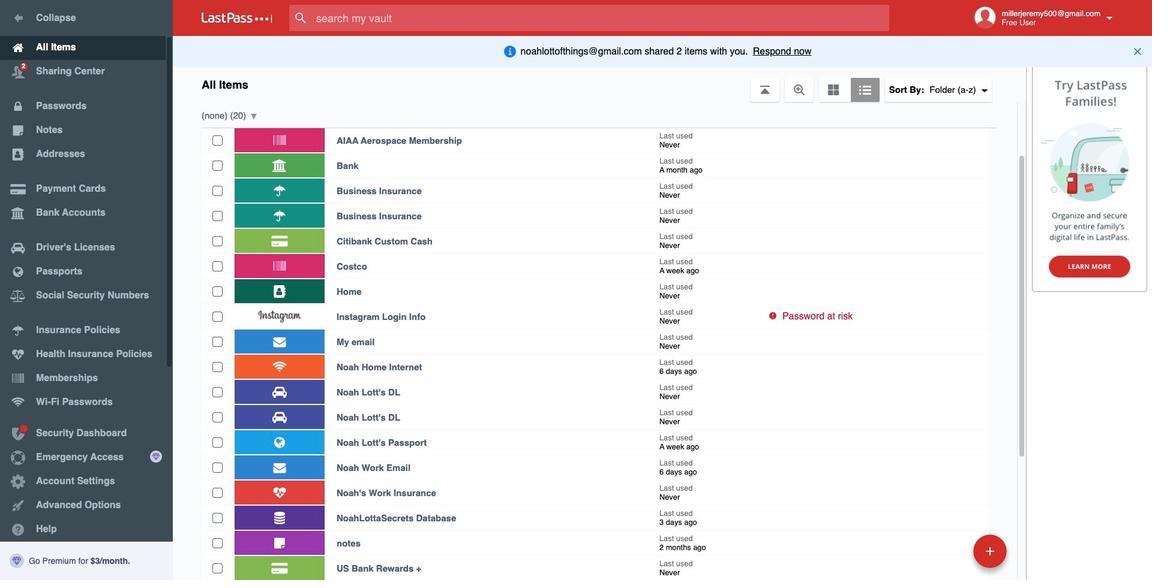 Task type: describe. For each thing, give the bounding box(es) containing it.
new item navigation
[[891, 532, 1014, 581]]



Task type: locate. For each thing, give the bounding box(es) containing it.
search my vault text field
[[289, 5, 913, 31]]

main navigation navigation
[[0, 0, 173, 581]]

Search search field
[[289, 5, 913, 31]]

vault options navigation
[[173, 66, 1026, 102]]

new item element
[[891, 535, 1011, 569]]

lastpass image
[[202, 13, 272, 23]]



Task type: vqa. For each thing, say whether or not it's contained in the screenshot.
Search My Vault text field
yes



